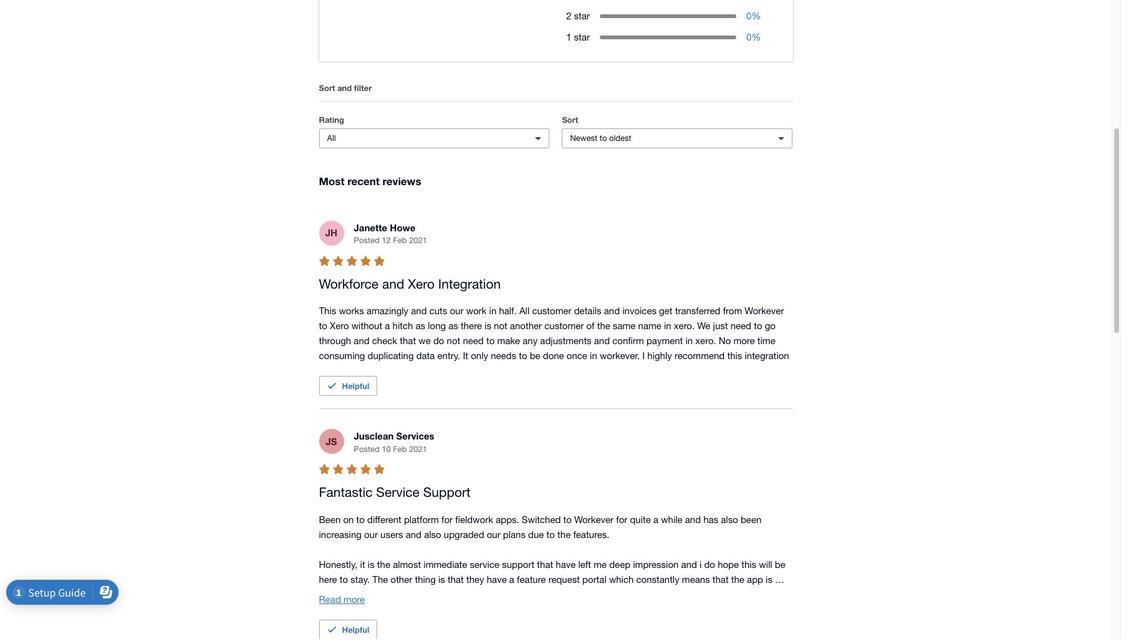 Task type: describe. For each thing, give the bounding box(es) containing it.
without
[[352, 321, 383, 331]]

they
[[467, 574, 485, 585]]

read more button
[[319, 592, 365, 607]]

all button
[[319, 129, 550, 148]]

fieldwork
[[456, 514, 494, 525]]

0 vertical spatial have
[[556, 559, 576, 570]]

oldest
[[610, 134, 632, 143]]

helpful for workforce
[[342, 381, 370, 391]]

the inside this works amazingly and cuts our work in half. all customer details and invoices get transferred from workever to xero without a hitch as long as there is not another customer of the same name in xero. we just need to go through and check that we do not need to make any adjustments and confirm payment in xero. no more time consuming duplicating data entry. it only needs to be done once in workever. i highly recommend this integration
[[598, 321, 611, 331]]

users
[[381, 529, 403, 540]]

support
[[502, 559, 535, 570]]

more inside button
[[344, 594, 365, 605]]

confirm
[[613, 336, 644, 346]]

to inside popup button
[[600, 134, 607, 143]]

name
[[639, 321, 662, 331]]

0 horizontal spatial it
[[360, 559, 365, 570]]

2021 for xero
[[409, 236, 427, 245]]

and up same
[[604, 306, 620, 316]]

more inside this works amazingly and cuts our work in half. all customer details and invoices get transferred from workever to xero without a hitch as long as there is not another customer of the same name in xero. we just need to go through and check that we do not need to make any adjustments and confirm payment in xero. no more time consuming duplicating data entry. it only needs to be done once in workever. i highly recommend this integration
[[734, 336, 755, 346]]

to down this at the top left of page
[[319, 321, 327, 331]]

once
[[567, 351, 588, 361]]

portal
[[583, 574, 607, 585]]

workever inside this works amazingly and cuts our work in half. all customer details and invoices get transferred from workever to xero without a hitch as long as there is not another customer of the same name in xero. we just need to go through and check that we do not need to make any adjustments and confirm payment in xero. no more time consuming duplicating data entry. it only needs to be done once in workever. i highly recommend this integration
[[745, 306, 784, 316]]

been on to different platform for fieldwork apps. switched to workever for quite a while and has also been increasing our users and also upgraded our plans due to the features. honestly, it is the almost immediate service support that have left me deep impression and i do hope this will be here to stay. the other thing is that they have a feature request portal which constantly means that the app is improving. no apps can be perfect, but it is whether the app is constantly improving which is impor
[[319, 514, 789, 640]]

this inside this works amazingly and cuts our work in half. all customer details and invoices get transferred from workever to xero without a hitch as long as there is not another customer of the same name in xero. we just need to go through and check that we do not need to make any adjustments and confirm payment in xero. no more time consuming duplicating data entry. it only needs to be done once in workever. i highly recommend this integration
[[728, 351, 743, 361]]

1 horizontal spatial xero.
[[696, 336, 717, 346]]

workforce and xero integration
[[319, 276, 501, 291]]

star for 1 star
[[574, 32, 590, 42]]

work
[[466, 306, 487, 316]]

workever.
[[600, 351, 640, 361]]

this
[[319, 306, 336, 316]]

0 horizontal spatial our
[[364, 529, 378, 540]]

to right "on"
[[357, 514, 365, 525]]

2 for from the left
[[617, 514, 628, 525]]

filter
[[354, 83, 372, 93]]

12
[[382, 236, 391, 245]]

0 vertical spatial also
[[721, 514, 739, 525]]

most
[[319, 175, 345, 188]]

0 % for 2 star
[[747, 11, 761, 21]]

1 horizontal spatial xero
[[408, 276, 435, 291]]

switched
[[522, 514, 561, 525]]

while
[[661, 514, 683, 525]]

and down platform
[[406, 529, 422, 540]]

all inside popup button
[[327, 134, 336, 143]]

apps.
[[496, 514, 520, 525]]

to down any
[[519, 351, 528, 361]]

% for 2 star
[[752, 11, 761, 21]]

newest to oldest
[[571, 134, 632, 143]]

0 for 1 star
[[747, 32, 752, 42]]

data
[[417, 351, 435, 361]]

feb for service
[[393, 445, 407, 454]]

improving
[[582, 619, 623, 630]]

0 horizontal spatial also
[[424, 529, 442, 540]]

newest to oldest button
[[562, 129, 793, 148]]

jusclean
[[354, 431, 394, 442]]

but
[[423, 619, 437, 630]]

perfect,
[[388, 619, 420, 630]]

helpful button for fantastic
[[319, 620, 378, 640]]

1 vertical spatial it
[[439, 619, 444, 630]]

this inside been on to different platform for fieldwork apps. switched to workever for quite a while and has also been increasing our users and also upgraded our plans due to the features. honestly, it is the almost immediate service support that have left me deep impression and i do hope this will be here to stay. the other thing is that they have a feature request portal which constantly means that the app is improving. no apps can be perfect, but it is whether the app is constantly improving which is impor
[[742, 559, 757, 570]]

left
[[579, 559, 591, 570]]

impression
[[633, 559, 679, 570]]

highly
[[648, 351, 672, 361]]

amazingly
[[367, 306, 409, 316]]

the
[[373, 574, 388, 585]]

this works amazingly and cuts our work in half. all customer details and invoices get transferred from workever to xero without a hitch as long as there is not another customer of the same name in xero. we just need to go through and check that we do not need to make any adjustments and confirm payment in xero. no more time consuming duplicating data entry. it only needs to be done once in workever. i highly recommend this integration
[[319, 306, 790, 361]]

works
[[339, 306, 364, 316]]

upgraded
[[444, 529, 485, 540]]

workever inside been on to different platform for fieldwork apps. switched to workever for quite a while and has also been increasing our users and also upgraded our plans due to the features. honestly, it is the almost immediate service support that have left me deep impression and i do hope this will be here to stay. the other thing is that they have a feature request portal which constantly means that the app is improving. no apps can be perfect, but it is whether the app is constantly improving which is impor
[[575, 514, 614, 525]]

adjustments
[[541, 336, 592, 346]]

integration
[[745, 351, 790, 361]]

quite
[[630, 514, 651, 525]]

2 vertical spatial a
[[510, 574, 515, 585]]

details
[[574, 306, 602, 316]]

it
[[463, 351, 469, 361]]

1 vertical spatial need
[[463, 336, 484, 346]]

howe
[[390, 222, 416, 233]]

almost
[[393, 559, 421, 570]]

and down without
[[354, 336, 370, 346]]

to right the due
[[547, 529, 555, 540]]

consuming
[[319, 351, 365, 361]]

1
[[567, 32, 572, 42]]

1 as from the left
[[416, 321, 426, 331]]

any
[[523, 336, 538, 346]]

rating
[[319, 115, 344, 125]]

to right switched
[[564, 514, 572, 525]]

2021 for support
[[409, 445, 427, 454]]

2 horizontal spatial be
[[775, 559, 786, 570]]

of
[[587, 321, 595, 331]]

posted for workforce
[[354, 236, 380, 245]]

janette
[[354, 222, 388, 233]]

thing
[[415, 574, 436, 585]]

another
[[510, 321, 542, 331]]

that down immediate
[[448, 574, 464, 585]]

been
[[741, 514, 762, 525]]

0 vertical spatial need
[[731, 321, 752, 331]]

i
[[643, 351, 645, 361]]

2 horizontal spatial our
[[487, 529, 501, 540]]

xero inside this works amazingly and cuts our work in half. all customer details and invoices get transferred from workever to xero without a hitch as long as there is not another customer of the same name in xero. we just need to go through and check that we do not need to make any adjustments and confirm payment in xero. no more time consuming duplicating data entry. it only needs to be done once in workever. i highly recommend this integration
[[330, 321, 349, 331]]

same
[[613, 321, 636, 331]]

be inside this works amazingly and cuts our work in half. all customer details and invoices get transferred from workever to xero without a hitch as long as there is not another customer of the same name in xero. we just need to go through and check that we do not need to make any adjustments and confirm payment in xero. no more time consuming duplicating data entry. it only needs to be done once in workever. i highly recommend this integration
[[530, 351, 541, 361]]

the right whether
[[492, 619, 506, 630]]

and left has
[[686, 514, 701, 525]]

honestly,
[[319, 559, 358, 570]]

do for i
[[705, 559, 716, 570]]

recommend
[[675, 351, 725, 361]]

that down hope
[[713, 574, 729, 585]]

10
[[382, 445, 391, 454]]

1 vertical spatial have
[[487, 574, 507, 585]]

only
[[471, 351, 489, 361]]

fantastic
[[319, 485, 373, 500]]

2
[[567, 11, 572, 21]]

and left i
[[682, 559, 697, 570]]

plans
[[503, 529, 526, 540]]

most recent reviews
[[319, 175, 421, 188]]

integration
[[439, 276, 501, 291]]

the down hope
[[732, 574, 745, 585]]

cuts
[[430, 306, 448, 316]]

workforce
[[319, 276, 379, 291]]



Task type: vqa. For each thing, say whether or not it's contained in the screenshot.
'increase'
no



Task type: locate. For each thing, give the bounding box(es) containing it.
1 horizontal spatial all
[[520, 306, 530, 316]]

0 horizontal spatial be
[[375, 619, 386, 630]]

and up amazingly
[[382, 276, 405, 291]]

0 %
[[747, 11, 761, 21], [747, 32, 761, 42]]

is inside this works amazingly and cuts our work in half. all customer details and invoices get transferred from workever to xero without a hitch as long as there is not another customer of the same name in xero. we just need to go through and check that we do not need to make any adjustments and confirm payment in xero. no more time consuming duplicating data entry. it only needs to be done once in workever. i highly recommend this integration
[[485, 321, 492, 331]]

be
[[530, 351, 541, 361], [775, 559, 786, 570], [375, 619, 386, 630]]

1 vertical spatial xero
[[330, 321, 349, 331]]

is right but at the left
[[447, 619, 454, 630]]

is down immediate
[[439, 574, 445, 585]]

1 vertical spatial customer
[[545, 321, 584, 331]]

for up upgraded
[[442, 514, 453, 525]]

0 vertical spatial xero
[[408, 276, 435, 291]]

0 horizontal spatial xero
[[330, 321, 349, 331]]

our down apps.
[[487, 529, 501, 540]]

transferred
[[675, 306, 721, 316]]

1 helpful from the top
[[342, 381, 370, 391]]

% for 1 star
[[752, 32, 761, 42]]

1 helpful button from the top
[[319, 376, 378, 396]]

which down deep
[[609, 574, 634, 585]]

is down 'will'
[[766, 574, 773, 585]]

0 vertical spatial helpful
[[342, 381, 370, 391]]

all down rating
[[327, 134, 336, 143]]

1 vertical spatial helpful
[[342, 625, 370, 635]]

0 vertical spatial it
[[360, 559, 365, 570]]

feb down howe at the top left of the page
[[393, 236, 407, 245]]

sort and filter
[[319, 83, 372, 93]]

is right there
[[485, 321, 492, 331]]

1 vertical spatial more
[[344, 594, 365, 605]]

0 horizontal spatial have
[[487, 574, 507, 585]]

also
[[721, 514, 739, 525], [424, 529, 442, 540]]

platform
[[404, 514, 439, 525]]

stay.
[[351, 574, 370, 585]]

1 horizontal spatial be
[[530, 351, 541, 361]]

1 vertical spatial which
[[626, 619, 651, 630]]

feb for and
[[393, 236, 407, 245]]

2 % from the top
[[752, 32, 761, 42]]

posted for fantastic
[[354, 445, 380, 454]]

been
[[319, 514, 341, 525]]

do inside been on to different platform for fieldwork apps. switched to workever for quite a while and has also been increasing our users and also upgraded our plans due to the features. honestly, it is the almost immediate service support that have left me deep impression and i do hope this will be here to stay. the other thing is that they have a feature request portal which constantly means that the app is improving. no apps can be perfect, but it is whether the app is constantly improving which is impor
[[705, 559, 716, 570]]

1 vertical spatial feb
[[393, 445, 407, 454]]

also down platform
[[424, 529, 442, 540]]

no inside been on to different platform for fieldwork apps. switched to workever for quite a while and has also been increasing our users and also upgraded our plans due to the features. honestly, it is the almost immediate service support that have left me deep impression and i do hope this will be here to stay. the other thing is that they have a feature request portal which constantly means that the app is improving. no apps can be perfect, but it is whether the app is constantly improving which is impor
[[319, 619, 331, 630]]

0 vertical spatial do
[[434, 336, 444, 346]]

recent
[[348, 175, 380, 188]]

0 % for 1 star
[[747, 32, 761, 42]]

in down get
[[664, 321, 672, 331]]

check
[[372, 336, 398, 346]]

2021 inside jusclean  services posted 10 feb 2021
[[409, 445, 427, 454]]

1 star
[[567, 32, 590, 42]]

xero. down we
[[696, 336, 717, 346]]

workever up go
[[745, 306, 784, 316]]

we
[[698, 321, 711, 331]]

support
[[423, 485, 471, 500]]

1 vertical spatial star
[[574, 32, 590, 42]]

0 vertical spatial feb
[[393, 236, 407, 245]]

it
[[360, 559, 365, 570], [439, 619, 444, 630]]

posted down jusclean
[[354, 445, 380, 454]]

1 vertical spatial all
[[520, 306, 530, 316]]

1 horizontal spatial also
[[721, 514, 739, 525]]

xero up cuts
[[408, 276, 435, 291]]

our
[[450, 306, 464, 316], [364, 529, 378, 540], [487, 529, 501, 540]]

1 vertical spatial constantly
[[536, 619, 580, 630]]

star for 2 star
[[574, 11, 590, 21]]

0 horizontal spatial sort
[[319, 83, 335, 93]]

sort up newest
[[562, 115, 579, 125]]

no inside this works amazingly and cuts our work in half. all customer details and invoices get transferred from workever to xero without a hitch as long as there is not another customer of the same name in xero. we just need to go through and check that we do not need to make any adjustments and confirm payment in xero. no more time consuming duplicating data entry. it only needs to be done once in workever. i highly recommend this integration
[[719, 336, 731, 346]]

0 horizontal spatial not
[[447, 336, 461, 346]]

is right the improving at the bottom right of page
[[653, 619, 660, 630]]

feb inside the janette howe posted 12 feb 2021
[[393, 236, 407, 245]]

duplicating
[[368, 351, 414, 361]]

there
[[461, 321, 482, 331]]

do
[[434, 336, 444, 346], [705, 559, 716, 570]]

a right quite
[[654, 514, 659, 525]]

0 vertical spatial app
[[747, 574, 764, 585]]

helpful button down consuming
[[319, 376, 378, 396]]

will
[[759, 559, 773, 570]]

make
[[498, 336, 520, 346]]

it right but at the left
[[439, 619, 444, 630]]

customer up the another
[[532, 306, 572, 316]]

app right whether
[[508, 619, 524, 630]]

this left 'will'
[[742, 559, 757, 570]]

posted down "janette"
[[354, 236, 380, 245]]

is up the
[[368, 559, 375, 570]]

0 vertical spatial more
[[734, 336, 755, 346]]

sort
[[319, 83, 335, 93], [562, 115, 579, 125]]

to
[[600, 134, 607, 143], [319, 321, 327, 331], [754, 321, 763, 331], [487, 336, 495, 346], [519, 351, 528, 361], [357, 514, 365, 525], [564, 514, 572, 525], [547, 529, 555, 540], [340, 574, 348, 585]]

in right "once"
[[590, 351, 598, 361]]

1 vertical spatial posted
[[354, 445, 380, 454]]

1 horizontal spatial do
[[705, 559, 716, 570]]

1 vertical spatial %
[[752, 32, 761, 42]]

helpful button down read more button at the bottom of the page
[[319, 620, 378, 640]]

2 star from the top
[[574, 32, 590, 42]]

0 horizontal spatial a
[[385, 321, 390, 331]]

our right cuts
[[450, 306, 464, 316]]

has
[[704, 514, 719, 525]]

star right 2
[[574, 11, 590, 21]]

0 horizontal spatial more
[[344, 594, 365, 605]]

go
[[765, 321, 776, 331]]

1 horizontal spatial need
[[731, 321, 752, 331]]

1 horizontal spatial sort
[[562, 115, 579, 125]]

xero up through at the bottom left of page
[[330, 321, 349, 331]]

1 vertical spatial this
[[742, 559, 757, 570]]

2 as from the left
[[449, 321, 458, 331]]

constantly left the improving at the bottom right of page
[[536, 619, 580, 630]]

reviews
[[383, 175, 421, 188]]

no down just
[[719, 336, 731, 346]]

star right the 1
[[574, 32, 590, 42]]

our inside this works amazingly and cuts our work in half. all customer details and invoices get transferred from workever to xero without a hitch as long as there is not another customer of the same name in xero. we just need to go through and check that we do not need to make any adjustments and confirm payment in xero. no more time consuming duplicating data entry. it only needs to be done once in workever. i highly recommend this integration
[[450, 306, 464, 316]]

1 vertical spatial do
[[705, 559, 716, 570]]

whether
[[456, 619, 490, 630]]

as right long
[[449, 321, 458, 331]]

constantly down impression
[[637, 574, 680, 585]]

2021 down the services
[[409, 445, 427, 454]]

0 vertical spatial all
[[327, 134, 336, 143]]

hope
[[718, 559, 739, 570]]

1 2021 from the top
[[409, 236, 427, 245]]

helpful down read more button at the bottom of the page
[[342, 625, 370, 635]]

janette howe posted 12 feb 2021
[[354, 222, 427, 245]]

needs
[[491, 351, 517, 361]]

workever
[[745, 306, 784, 316], [575, 514, 614, 525]]

a down amazingly
[[385, 321, 390, 331]]

1 horizontal spatial app
[[747, 574, 764, 585]]

js
[[326, 436, 337, 447]]

2 vertical spatial be
[[375, 619, 386, 630]]

which
[[609, 574, 634, 585], [626, 619, 651, 630]]

0 horizontal spatial all
[[327, 134, 336, 143]]

be right can
[[375, 619, 386, 630]]

time
[[758, 336, 776, 346]]

jusclean  services posted 10 feb 2021
[[354, 431, 435, 454]]

have
[[556, 559, 576, 570], [487, 574, 507, 585]]

through
[[319, 336, 351, 346]]

1 vertical spatial app
[[508, 619, 524, 630]]

to left go
[[754, 321, 763, 331]]

helpful button for workforce
[[319, 376, 378, 396]]

customer up adjustments
[[545, 321, 584, 331]]

due
[[529, 529, 544, 540]]

0 vertical spatial star
[[574, 11, 590, 21]]

get
[[660, 306, 673, 316]]

1 horizontal spatial as
[[449, 321, 458, 331]]

app down 'will'
[[747, 574, 764, 585]]

0 vertical spatial customer
[[532, 306, 572, 316]]

workever up the features.
[[575, 514, 614, 525]]

i
[[700, 559, 702, 570]]

app
[[747, 574, 764, 585], [508, 619, 524, 630]]

this
[[728, 351, 743, 361], [742, 559, 757, 570]]

1 horizontal spatial no
[[719, 336, 731, 346]]

1 horizontal spatial it
[[439, 619, 444, 630]]

we
[[419, 336, 431, 346]]

from
[[723, 306, 743, 316]]

sort up rating
[[319, 83, 335, 93]]

0 vertical spatial 2021
[[409, 236, 427, 245]]

no left apps
[[319, 619, 331, 630]]

feb inside jusclean  services posted 10 feb 2021
[[393, 445, 407, 454]]

0 vertical spatial sort
[[319, 83, 335, 93]]

and down the of
[[594, 336, 610, 346]]

0 vertical spatial no
[[719, 336, 731, 346]]

helpful for fantastic
[[342, 625, 370, 635]]

1 vertical spatial also
[[424, 529, 442, 540]]

entry.
[[438, 351, 461, 361]]

1 star from the top
[[574, 11, 590, 21]]

1 vertical spatial sort
[[562, 115, 579, 125]]

2 0 % from the top
[[747, 32, 761, 42]]

a down support
[[510, 574, 515, 585]]

0 vertical spatial not
[[494, 321, 508, 331]]

the right the of
[[598, 321, 611, 331]]

the down switched
[[558, 529, 571, 540]]

1 vertical spatial xero.
[[696, 336, 717, 346]]

1 vertical spatial 2021
[[409, 445, 427, 454]]

and left cuts
[[411, 306, 427, 316]]

our down the different on the left bottom of the page
[[364, 529, 378, 540]]

0 vertical spatial helpful button
[[319, 376, 378, 396]]

it up "stay."
[[360, 559, 365, 570]]

that up the feature
[[537, 559, 554, 570]]

2021 inside the janette howe posted 12 feb 2021
[[409, 236, 427, 245]]

do right i
[[705, 559, 716, 570]]

newest
[[571, 134, 598, 143]]

1 vertical spatial helpful button
[[319, 620, 378, 640]]

2 helpful button from the top
[[319, 620, 378, 640]]

increasing
[[319, 529, 362, 540]]

0 vertical spatial workever
[[745, 306, 784, 316]]

0 vertical spatial xero.
[[674, 321, 695, 331]]

0 vertical spatial %
[[752, 11, 761, 21]]

1 horizontal spatial more
[[734, 336, 755, 346]]

other
[[391, 574, 413, 585]]

half.
[[499, 306, 517, 316]]

and left filter
[[338, 83, 352, 93]]

1 0 % from the top
[[747, 11, 761, 21]]

a inside this works amazingly and cuts our work in half. all customer details and invoices get transferred from workever to xero without a hitch as long as there is not another customer of the same name in xero. we just need to go through and check that we do not need to make any adjustments and confirm payment in xero. no more time consuming duplicating data entry. it only needs to be done once in workever. i highly recommend this integration
[[385, 321, 390, 331]]

payment
[[647, 336, 683, 346]]

not up entry.
[[447, 336, 461, 346]]

1 horizontal spatial workever
[[745, 306, 784, 316]]

1 horizontal spatial our
[[450, 306, 464, 316]]

xero. left we
[[674, 321, 695, 331]]

hitch
[[393, 321, 413, 331]]

0 vertical spatial this
[[728, 351, 743, 361]]

1 horizontal spatial for
[[617, 514, 628, 525]]

that inside this works amazingly and cuts our work in half. all customer details and invoices get transferred from workever to xero without a hitch as long as there is not another customer of the same name in xero. we just need to go through and check that we do not need to make any adjustments and confirm payment in xero. no more time consuming duplicating data entry. it only needs to be done once in workever. i highly recommend this integration
[[400, 336, 416, 346]]

1 % from the top
[[752, 11, 761, 21]]

2 2021 from the top
[[409, 445, 427, 454]]

on
[[343, 514, 354, 525]]

1 horizontal spatial not
[[494, 321, 508, 331]]

0 vertical spatial constantly
[[637, 574, 680, 585]]

not down half.
[[494, 321, 508, 331]]

the up the
[[377, 559, 391, 570]]

fantastic service support
[[319, 485, 471, 500]]

xero.
[[674, 321, 695, 331], [696, 336, 717, 346]]

for left quite
[[617, 514, 628, 525]]

helpful down consuming
[[342, 381, 370, 391]]

1 vertical spatial workever
[[575, 514, 614, 525]]

posted inside jusclean  services posted 10 feb 2021
[[354, 445, 380, 454]]

read
[[319, 594, 341, 605]]

0 for 2 star
[[747, 11, 752, 21]]

0 horizontal spatial do
[[434, 336, 444, 346]]

feb right "10" at the left bottom of the page
[[393, 445, 407, 454]]

apps
[[334, 619, 355, 630]]

do right the we
[[434, 336, 444, 346]]

2 helpful from the top
[[342, 625, 370, 635]]

in up recommend
[[686, 336, 693, 346]]

need down there
[[463, 336, 484, 346]]

sort for sort and filter
[[319, 83, 335, 93]]

1 vertical spatial no
[[319, 619, 331, 630]]

1 vertical spatial be
[[775, 559, 786, 570]]

2 posted from the top
[[354, 445, 380, 454]]

1 for from the left
[[442, 514, 453, 525]]

feature
[[517, 574, 546, 585]]

more left "time"
[[734, 336, 755, 346]]

all up the another
[[520, 306, 530, 316]]

0 horizontal spatial for
[[442, 514, 453, 525]]

0 vertical spatial be
[[530, 351, 541, 361]]

2 feb from the top
[[393, 445, 407, 454]]

in left half.
[[489, 306, 497, 316]]

service
[[470, 559, 500, 570]]

xero
[[408, 276, 435, 291], [330, 321, 349, 331]]

to left make
[[487, 336, 495, 346]]

posted inside the janette howe posted 12 feb 2021
[[354, 236, 380, 245]]

1 horizontal spatial constantly
[[637, 574, 680, 585]]

0 horizontal spatial workever
[[575, 514, 614, 525]]

2021 down howe at the top left of the page
[[409, 236, 427, 245]]

just
[[713, 321, 728, 331]]

0 horizontal spatial app
[[508, 619, 524, 630]]

also right has
[[721, 514, 739, 525]]

features.
[[574, 529, 610, 540]]

to left oldest
[[600, 134, 607, 143]]

means
[[682, 574, 710, 585]]

is down the feature
[[527, 619, 534, 630]]

1 feb from the top
[[393, 236, 407, 245]]

0 vertical spatial 0
[[747, 11, 752, 21]]

need down from
[[731, 321, 752, 331]]

1 vertical spatial a
[[654, 514, 659, 525]]

be right 'will'
[[775, 559, 786, 570]]

done
[[543, 351, 564, 361]]

all inside this works amazingly and cuts our work in half. all customer details and invoices get transferred from workever to xero without a hitch as long as there is not another customer of the same name in xero. we just need to go through and check that we do not need to make any adjustments and confirm payment in xero. no more time consuming duplicating data entry. it only needs to be done once in workever. i highly recommend this integration
[[520, 306, 530, 316]]

no
[[719, 336, 731, 346], [319, 619, 331, 630]]

1 horizontal spatial have
[[556, 559, 576, 570]]

that down hitch
[[400, 336, 416, 346]]

helpful
[[342, 381, 370, 391], [342, 625, 370, 635]]

as up the we
[[416, 321, 426, 331]]

1 horizontal spatial a
[[510, 574, 515, 585]]

improving.
[[319, 589, 363, 600]]

long
[[428, 321, 446, 331]]

be down any
[[530, 351, 541, 361]]

to up improving.
[[340, 574, 348, 585]]

0 horizontal spatial need
[[463, 336, 484, 346]]

0 horizontal spatial constantly
[[536, 619, 580, 630]]

immediate
[[424, 559, 468, 570]]

have down service
[[487, 574, 507, 585]]

1 posted from the top
[[354, 236, 380, 245]]

1 vertical spatial not
[[447, 336, 461, 346]]

0 vertical spatial 0 %
[[747, 11, 761, 21]]

1 0 from the top
[[747, 11, 752, 21]]

customer
[[532, 306, 572, 316], [545, 321, 584, 331]]

for
[[442, 514, 453, 525], [617, 514, 628, 525]]

sort for sort
[[562, 115, 579, 125]]

can
[[357, 619, 373, 630]]

2 horizontal spatial a
[[654, 514, 659, 525]]

0 horizontal spatial as
[[416, 321, 426, 331]]

more down "stay."
[[344, 594, 365, 605]]

have up request
[[556, 559, 576, 570]]

do inside this works amazingly and cuts our work in half. all customer details and invoices get transferred from workever to xero without a hitch as long as there is not another customer of the same name in xero. we just need to go through and check that we do not need to make any adjustments and confirm payment in xero. no more time consuming duplicating data entry. it only needs to be done once in workever. i highly recommend this integration
[[434, 336, 444, 346]]

0 vertical spatial which
[[609, 574, 634, 585]]

0 horizontal spatial xero.
[[674, 321, 695, 331]]

which right the improving at the bottom right of page
[[626, 619, 651, 630]]

do for we
[[434, 336, 444, 346]]

1 vertical spatial 0 %
[[747, 32, 761, 42]]

0 vertical spatial a
[[385, 321, 390, 331]]

2 0 from the top
[[747, 32, 752, 42]]

0 vertical spatial posted
[[354, 236, 380, 245]]

different
[[367, 514, 402, 525]]

this left integration on the right of page
[[728, 351, 743, 361]]



